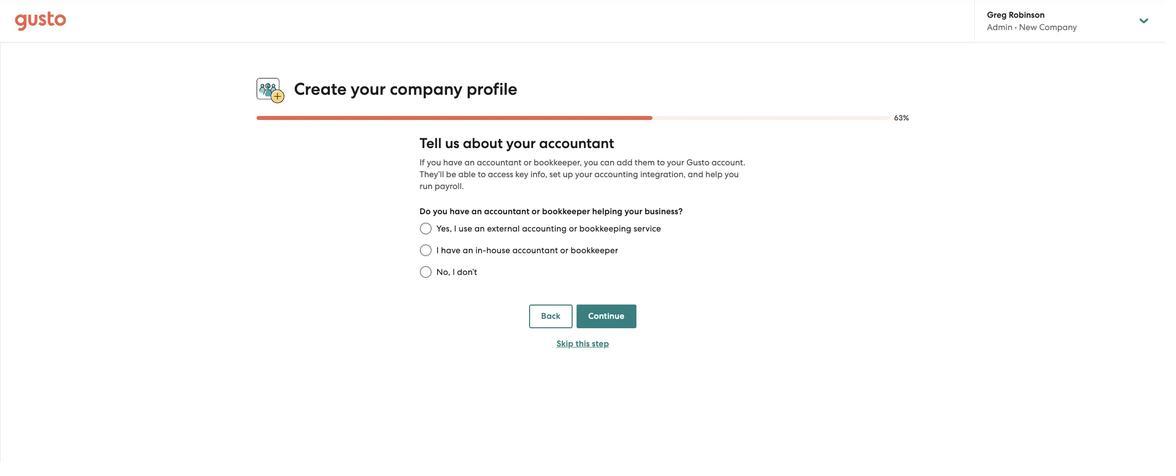 Task type: locate. For each thing, give the bounding box(es) containing it.
can
[[600, 158, 615, 168]]

have for about
[[443, 158, 462, 168]]

new
[[1019, 22, 1037, 32]]

don't
[[457, 268, 477, 278]]

or up yes, i use an external accounting or bookkeeping service
[[532, 207, 540, 217]]

accountant
[[539, 135, 614, 152], [477, 158, 522, 168], [484, 207, 530, 217], [512, 246, 558, 256]]

bookkeeper
[[542, 207, 590, 217], [571, 246, 618, 256]]

2 vertical spatial have
[[441, 246, 461, 256]]

to
[[657, 158, 665, 168], [478, 170, 486, 180]]

0 vertical spatial i
[[454, 224, 457, 234]]

an right use
[[475, 224, 485, 234]]

run
[[420, 182, 433, 192]]

to right the able
[[478, 170, 486, 180]]

tell us about your accountant
[[420, 135, 614, 152]]

you down account. at the right
[[725, 170, 739, 180]]

i right no,
[[453, 268, 455, 278]]

have
[[443, 158, 462, 168], [450, 207, 470, 217], [441, 246, 461, 256]]

an for if
[[465, 158, 475, 168]]

profile
[[467, 79, 517, 99]]

i for no,
[[453, 268, 455, 278]]

external
[[487, 224, 520, 234]]

an for do
[[472, 207, 482, 217]]

1 vertical spatial accounting
[[522, 224, 567, 234]]

skip this step button
[[529, 333, 636, 357]]

have for have
[[450, 207, 470, 217]]

0 vertical spatial have
[[443, 158, 462, 168]]

accountant up access
[[477, 158, 522, 168]]

accountant up external
[[484, 207, 530, 217]]

have inside if you have an accountant or bookkeeper, you can add them to your gusto account. they'll be able to access key info, set up your accounting integration, and help you run payroll.
[[443, 158, 462, 168]]

1 vertical spatial i
[[436, 246, 439, 256]]

0 horizontal spatial to
[[478, 170, 486, 180]]

accounting down do you have an accountant or bookkeeper helping your business?
[[522, 224, 567, 234]]

set
[[549, 170, 561, 180]]

or
[[524, 158, 532, 168], [532, 207, 540, 217], [569, 224, 577, 234], [560, 246, 569, 256]]

greg robinson admin • new company
[[987, 10, 1077, 32]]

1 horizontal spatial accounting
[[595, 170, 638, 180]]

to up integration,
[[657, 158, 665, 168]]

an
[[465, 158, 475, 168], [472, 207, 482, 217], [475, 224, 485, 234], [463, 246, 473, 256]]

i
[[454, 224, 457, 234], [436, 246, 439, 256], [453, 268, 455, 278]]

greg
[[987, 10, 1007, 20]]

skip
[[557, 339, 574, 350]]

I have an in-house accountant or bookkeeper radio
[[415, 240, 436, 262]]

you
[[427, 158, 441, 168], [584, 158, 598, 168], [725, 170, 739, 180], [433, 207, 448, 217]]

0 horizontal spatial accounting
[[522, 224, 567, 234]]

if
[[420, 158, 425, 168]]

your
[[351, 79, 386, 99], [506, 135, 536, 152], [667, 158, 684, 168], [575, 170, 592, 180], [625, 207, 643, 217]]

accountant inside if you have an accountant or bookkeeper, you can add them to your gusto account. they'll be able to access key info, set up your accounting integration, and help you run payroll.
[[477, 158, 522, 168]]

1 horizontal spatial to
[[657, 158, 665, 168]]

bookkeeper up yes, i use an external accounting or bookkeeping service
[[542, 207, 590, 217]]

do
[[420, 207, 431, 217]]

have up no, i don't
[[441, 246, 461, 256]]

i have an in-house accountant or bookkeeper
[[436, 246, 618, 256]]

your up service at right
[[625, 207, 643, 217]]

•
[[1015, 22, 1017, 32]]

company
[[1039, 22, 1077, 32]]

create your company profile
[[294, 79, 517, 99]]

yes,
[[436, 224, 452, 234]]

skip this step
[[557, 339, 609, 350]]

bookkeeper,
[[534, 158, 582, 168]]

business?
[[645, 207, 683, 217]]

tell
[[420, 135, 442, 152]]

accountant for if you have an accountant or bookkeeper, you can add them to your gusto account. they'll be able to access key info, set up your accounting integration, and help you run payroll.
[[477, 158, 522, 168]]

i left use
[[454, 224, 457, 234]]

service
[[634, 224, 661, 234]]

accounting down add
[[595, 170, 638, 180]]

bookkeeper down bookkeeping
[[571, 246, 618, 256]]

info,
[[531, 170, 547, 180]]

continue button
[[577, 305, 636, 329]]

2 vertical spatial i
[[453, 268, 455, 278]]

have up use
[[450, 207, 470, 217]]

no, i don't
[[436, 268, 477, 278]]

your right create
[[351, 79, 386, 99]]

an up use
[[472, 207, 482, 217]]

key
[[515, 170, 528, 180]]

i up no,
[[436, 246, 439, 256]]

access
[[488, 170, 513, 180]]

1 vertical spatial have
[[450, 207, 470, 217]]

able
[[458, 170, 476, 180]]

have up be
[[443, 158, 462, 168]]

house
[[486, 246, 510, 256]]

accounting
[[595, 170, 638, 180], [522, 224, 567, 234]]

be
[[446, 170, 456, 180]]

or up key
[[524, 158, 532, 168]]

helping
[[592, 207, 623, 217]]

accountant up bookkeeper,
[[539, 135, 614, 152]]

step
[[592, 339, 609, 350]]

payroll.
[[435, 182, 464, 192]]

0 vertical spatial accounting
[[595, 170, 638, 180]]

no,
[[436, 268, 450, 278]]

an for yes,
[[475, 224, 485, 234]]

an inside if you have an accountant or bookkeeper, you can add them to your gusto account. they'll be able to access key info, set up your accounting integration, and help you run payroll.
[[465, 158, 475, 168]]

1 vertical spatial to
[[478, 170, 486, 180]]

up
[[563, 170, 573, 180]]

you right do
[[433, 207, 448, 217]]

do you have an accountant or bookkeeper helping your business?
[[420, 207, 683, 217]]

accountant for do you have an accountant or bookkeeper helping your business?
[[484, 207, 530, 217]]

you right if
[[427, 158, 441, 168]]

an up the able
[[465, 158, 475, 168]]



Task type: describe. For each thing, give the bounding box(es) containing it.
use
[[459, 224, 472, 234]]

accountant for tell us about your accountant
[[539, 135, 614, 152]]

0 vertical spatial bookkeeper
[[542, 207, 590, 217]]

yes, i use an external accounting or bookkeeping service
[[436, 224, 661, 234]]

your up key
[[506, 135, 536, 152]]

or down do you have an accountant or bookkeeper helping your business?
[[569, 224, 577, 234]]

us
[[445, 135, 460, 152]]

robinson
[[1009, 10, 1045, 20]]

them
[[635, 158, 655, 168]]

admin
[[987, 22, 1013, 32]]

continue
[[588, 312, 625, 322]]

create
[[294, 79, 347, 99]]

in-
[[476, 246, 486, 256]]

bookkeeping
[[579, 224, 632, 234]]

account.
[[712, 158, 745, 168]]

63%
[[894, 114, 909, 123]]

accountant down yes, i use an external accounting or bookkeeping service
[[512, 246, 558, 256]]

this
[[576, 339, 590, 350]]

they'll
[[420, 170, 444, 180]]

or down yes, i use an external accounting or bookkeeping service
[[560, 246, 569, 256]]

Yes, I use an external accounting or bookkeeping service radio
[[415, 218, 436, 240]]

home image
[[15, 11, 66, 31]]

your up integration,
[[667, 158, 684, 168]]

back link
[[529, 305, 573, 329]]

or inside if you have an accountant or bookkeeper, you can add them to your gusto account. they'll be able to access key info, set up your accounting integration, and help you run payroll.
[[524, 158, 532, 168]]

you left can
[[584, 158, 598, 168]]

1 vertical spatial bookkeeper
[[571, 246, 618, 256]]

No, I don't radio
[[415, 262, 436, 284]]

integration,
[[640, 170, 686, 180]]

0 vertical spatial to
[[657, 158, 665, 168]]

gusto
[[686, 158, 710, 168]]

company
[[390, 79, 463, 99]]

an left in- in the left of the page
[[463, 246, 473, 256]]

help
[[706, 170, 723, 180]]

your right up
[[575, 170, 592, 180]]

if you have an accountant or bookkeeper, you can add them to your gusto account. they'll be able to access key info, set up your accounting integration, and help you run payroll.
[[420, 158, 745, 192]]

and
[[688, 170, 703, 180]]

accounting inside if you have an accountant or bookkeeper, you can add them to your gusto account. they'll be able to access key info, set up your accounting integration, and help you run payroll.
[[595, 170, 638, 180]]

about
[[463, 135, 503, 152]]

add
[[617, 158, 633, 168]]

i for yes,
[[454, 224, 457, 234]]

back
[[541, 312, 561, 322]]



Task type: vqa. For each thing, say whether or not it's contained in the screenshot.
have
yes



